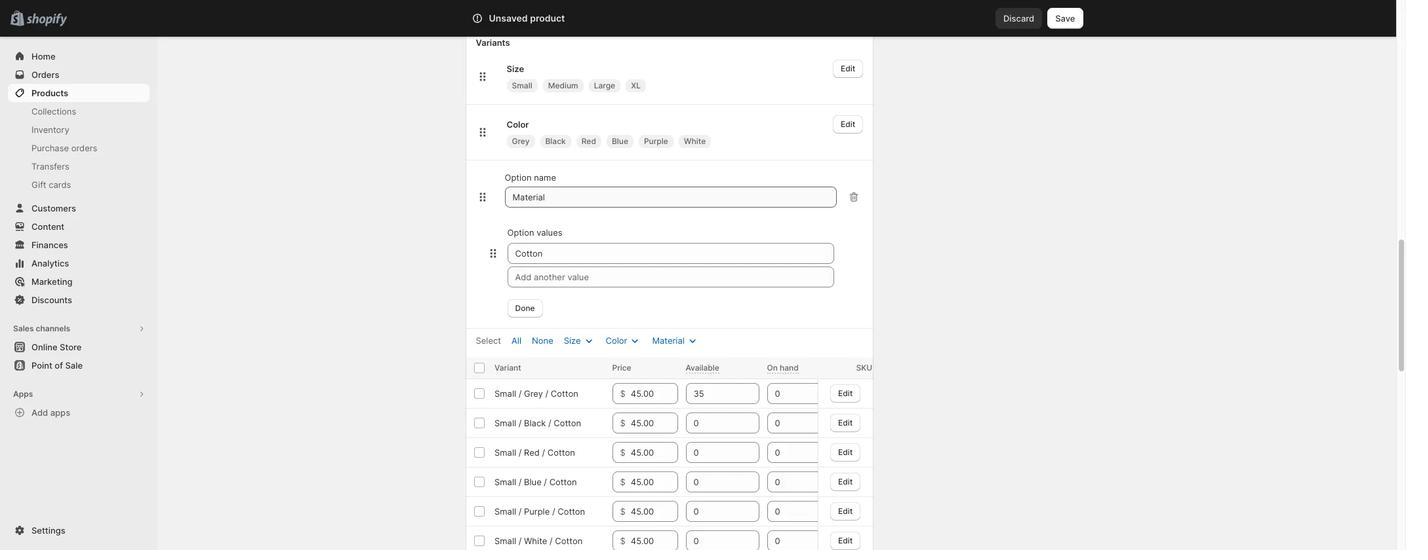 Task type: describe. For each thing, give the bounding box(es) containing it.
home link
[[8, 47, 150, 66]]

on hand
[[767, 363, 799, 373]]

orders link
[[8, 66, 150, 84]]

point of sale button
[[0, 357, 157, 375]]

inventory link
[[8, 121, 150, 139]]

discard button
[[996, 8, 1042, 29]]

products link
[[8, 84, 150, 102]]

edit button for small / blue / cotton
[[830, 473, 861, 492]]

edit for small / white / cotton
[[838, 536, 853, 546]]

sales channels button
[[8, 320, 150, 338]]

$ for small / grey / cotton
[[620, 389, 626, 399]]

analytics link
[[8, 254, 150, 273]]

cotton for small / purple / cotton
[[557, 507, 585, 517]]

cards
[[49, 180, 71, 190]]

online store
[[31, 342, 82, 353]]

online store link
[[8, 338, 150, 357]]

large
[[594, 81, 615, 91]]

$ for small / black / cotton
[[620, 418, 626, 429]]

discard
[[1003, 13, 1034, 24]]

all
[[512, 336, 521, 346]]

of
[[55, 361, 63, 371]]

name
[[534, 172, 556, 183]]

done
[[515, 304, 535, 313]]

search button
[[508, 8, 888, 29]]

material
[[652, 336, 685, 346]]

sales
[[13, 324, 34, 334]]

cotton for small / blue / cotton
[[549, 477, 577, 488]]

done button
[[507, 300, 543, 318]]

gift cards
[[31, 180, 71, 190]]

transfers
[[31, 161, 69, 172]]

save button
[[1047, 8, 1083, 29]]

purchase orders
[[31, 143, 97, 153]]

finances
[[31, 240, 68, 251]]

select
[[476, 336, 501, 346]]

analytics
[[31, 258, 69, 269]]

options element containing small / grey / cotton
[[494, 389, 578, 399]]

unsaved product
[[489, 12, 565, 24]]

sales channels
[[13, 324, 70, 334]]

products
[[31, 88, 68, 98]]

$ for small / purple / cotton
[[620, 507, 626, 517]]

color inside 'dropdown button'
[[606, 336, 627, 346]]

transfers link
[[8, 157, 150, 176]]

apps
[[50, 408, 70, 418]]

add apps
[[31, 408, 70, 418]]

cotton for small / black / cotton
[[553, 418, 581, 429]]

0 horizontal spatial purple
[[524, 507, 549, 517]]

values
[[537, 228, 562, 238]]

edit for small / blue / cotton
[[838, 477, 853, 487]]

small for small
[[512, 81, 532, 91]]

1 horizontal spatial blue
[[612, 136, 628, 146]]

edit for small / purple / cotton
[[838, 507, 853, 516]]

$ text field for small / white / cotton
[[631, 531, 678, 551]]

home
[[31, 51, 55, 62]]

edit button for small / black / cotton
[[830, 414, 861, 433]]

content
[[31, 222, 64, 232]]

marketing
[[31, 277, 72, 287]]

small / white / cotton
[[494, 536, 582, 547]]

cotton for small / red / cotton
[[547, 448, 575, 458]]

orders
[[71, 143, 97, 153]]

customers link
[[8, 199, 150, 218]]

channels
[[36, 324, 70, 334]]

0 horizontal spatial color
[[507, 119, 529, 130]]

options element containing small / red / cotton
[[494, 448, 575, 458]]

all button
[[504, 332, 529, 350]]

cotton for small / white / cotton
[[555, 536, 582, 547]]

edit button for small / red / cotton
[[830, 444, 861, 462]]

0 vertical spatial red
[[581, 136, 596, 146]]

size button
[[556, 332, 603, 350]]

add
[[31, 408, 48, 418]]

cotton for small / grey / cotton
[[550, 389, 578, 399]]

options element containing small / white / cotton
[[494, 536, 582, 547]]

hand
[[780, 363, 799, 373]]

edit for small / black / cotton
[[838, 418, 853, 428]]

inventory
[[31, 125, 69, 135]]

sale
[[65, 361, 83, 371]]

point of sale link
[[8, 357, 150, 375]]

edit button for small / purple / cotton
[[830, 503, 861, 521]]

shopify image
[[26, 14, 67, 27]]



Task type: vqa. For each thing, say whether or not it's contained in the screenshot.
"Store" inside the 'Online Store' 'link'
no



Task type: locate. For each thing, give the bounding box(es) containing it.
small for small / black / cotton
[[494, 418, 516, 429]]

0 vertical spatial purple
[[644, 136, 668, 146]]

edit button for size
[[833, 60, 863, 78]]

medium
[[548, 81, 578, 91]]

1 $ text field from the top
[[631, 384, 678, 405]]

small down small / blue / cotton
[[494, 507, 516, 517]]

purple up style text box
[[644, 136, 668, 146]]

small / purple / cotton
[[494, 507, 585, 517]]

1 options element from the top
[[494, 389, 578, 399]]

1 edit button from the top
[[833, 60, 863, 78]]

small
[[512, 81, 532, 91], [494, 389, 516, 399], [494, 418, 516, 429], [494, 448, 516, 458], [494, 477, 516, 488], [494, 507, 516, 517], [494, 536, 516, 547]]

customers
[[31, 203, 76, 214]]

4 options element from the top
[[494, 477, 577, 488]]

small up small / blue / cotton
[[494, 448, 516, 458]]

size down variants at top
[[507, 64, 524, 74]]

options element containing small / purple / cotton
[[494, 507, 585, 517]]

small up small / red / cotton
[[494, 418, 516, 429]]

$ text field for small / red / cotton
[[631, 443, 678, 464]]

Style text field
[[505, 187, 837, 208]]

0 vertical spatial black
[[545, 136, 566, 146]]

small left medium
[[512, 81, 532, 91]]

option for option values
[[507, 228, 534, 238]]

0 vertical spatial grey
[[512, 136, 530, 146]]

settings
[[31, 526, 65, 536]]

options element containing small / blue / cotton
[[494, 477, 577, 488]]

$ text field
[[631, 472, 678, 493], [631, 502, 678, 523], [631, 531, 678, 551]]

2 vertical spatial $ text field
[[631, 531, 678, 551]]

xl
[[631, 81, 641, 91]]

edit button for small / grey / cotton
[[830, 385, 861, 403]]

6 options element from the top
[[494, 536, 582, 547]]

variant
[[494, 363, 521, 373]]

color up option name
[[507, 119, 529, 130]]

options element
[[494, 389, 578, 399], [494, 418, 581, 429], [494, 448, 575, 458], [494, 477, 577, 488], [494, 507, 585, 517], [494, 536, 582, 547]]

3 $ text field from the top
[[631, 531, 678, 551]]

$ for small / white / cotton
[[620, 536, 626, 547]]

1 vertical spatial red
[[524, 448, 539, 458]]

1 vertical spatial grey
[[524, 389, 543, 399]]

cotton down the small / grey / cotton
[[553, 418, 581, 429]]

0 vertical spatial $ text field
[[631, 384, 678, 405]]

small / grey / cotton
[[494, 389, 578, 399]]

$ for small / blue / cotton
[[620, 477, 626, 488]]

0 horizontal spatial white
[[524, 536, 547, 547]]

$ text field for small / grey / cotton
[[631, 384, 678, 405]]

2 edit button from the top
[[830, 414, 861, 433]]

cotton down small / purple / cotton
[[555, 536, 582, 547]]

cotton
[[550, 389, 578, 399], [553, 418, 581, 429], [547, 448, 575, 458], [549, 477, 577, 488], [557, 507, 585, 517], [555, 536, 582, 547]]

edit for small / red / cotton
[[838, 448, 853, 457]]

black up the name
[[545, 136, 566, 146]]

None text field
[[507, 243, 834, 264]]

1 horizontal spatial size
[[564, 336, 581, 346]]

blue down small / red / cotton
[[524, 477, 541, 488]]

save
[[1055, 13, 1075, 24]]

sku
[[856, 363, 872, 373]]

material button
[[644, 332, 707, 350]]

blue
[[612, 136, 628, 146], [524, 477, 541, 488]]

6 edit button from the top
[[830, 532, 861, 551]]

3 options element from the top
[[494, 448, 575, 458]]

0 vertical spatial blue
[[612, 136, 628, 146]]

small for small / white / cotton
[[494, 536, 516, 547]]

available
[[686, 363, 719, 373]]

1 edit button from the top
[[830, 385, 861, 403]]

Add another value text field
[[507, 267, 834, 288]]

6 $ from the top
[[620, 536, 626, 547]]

color
[[507, 119, 529, 130], [606, 336, 627, 346]]

1 $ from the top
[[620, 389, 626, 399]]

cotton up small / black / cotton
[[550, 389, 578, 399]]

1 horizontal spatial red
[[581, 136, 596, 146]]

option
[[505, 172, 532, 183], [507, 228, 534, 238]]

grey up option name
[[512, 136, 530, 146]]

5 edit button from the top
[[830, 503, 861, 521]]

edit button
[[830, 385, 861, 403], [830, 414, 861, 433], [830, 444, 861, 462], [830, 473, 861, 492], [830, 503, 861, 521], [830, 532, 861, 551]]

small / black / cotton
[[494, 418, 581, 429]]

search
[[530, 13, 558, 24]]

2 $ text field from the top
[[631, 502, 678, 523]]

discounts link
[[8, 291, 150, 310]]

1 vertical spatial edit button
[[833, 115, 863, 134]]

1 vertical spatial size
[[564, 336, 581, 346]]

$ text field for small / purple / cotton
[[631, 502, 678, 523]]

options element up small / white / cotton
[[494, 507, 585, 517]]

5 $ from the top
[[620, 507, 626, 517]]

grey up small / black / cotton
[[524, 389, 543, 399]]

0 vertical spatial size
[[507, 64, 524, 74]]

apps button
[[8, 386, 150, 404]]

settings link
[[8, 522, 150, 540]]

options element containing small / black / cotton
[[494, 418, 581, 429]]

0 vertical spatial option
[[505, 172, 532, 183]]

0 vertical spatial $ text field
[[631, 472, 678, 493]]

1 vertical spatial white
[[524, 536, 547, 547]]

option left the name
[[505, 172, 532, 183]]

add apps button
[[8, 404, 150, 422]]

orders
[[31, 70, 59, 80]]

size right the none button
[[564, 336, 581, 346]]

point of sale
[[31, 361, 83, 371]]

0 horizontal spatial size
[[507, 64, 524, 74]]

$
[[620, 389, 626, 399], [620, 418, 626, 429], [620, 448, 626, 458], [620, 477, 626, 488], [620, 507, 626, 517], [620, 536, 626, 547]]

finances link
[[8, 236, 150, 254]]

1 vertical spatial color
[[606, 336, 627, 346]]

store
[[60, 342, 82, 353]]

edit button for small / white / cotton
[[830, 532, 861, 551]]

1 vertical spatial blue
[[524, 477, 541, 488]]

option left values
[[507, 228, 534, 238]]

2 $ from the top
[[620, 418, 626, 429]]

small for small / purple / cotton
[[494, 507, 516, 517]]

0 vertical spatial white
[[684, 136, 706, 146]]

1 vertical spatial black
[[524, 418, 545, 429]]

white
[[684, 136, 706, 146], [524, 536, 547, 547]]

size inside dropdown button
[[564, 336, 581, 346]]

option values
[[507, 228, 562, 238]]

small for small / red / cotton
[[494, 448, 516, 458]]

gift cards link
[[8, 176, 150, 194]]

cotton up small / purple / cotton
[[549, 477, 577, 488]]

options element up small / blue / cotton
[[494, 448, 575, 458]]

small / blue / cotton
[[494, 477, 577, 488]]

1 horizontal spatial purple
[[644, 136, 668, 146]]

option name
[[505, 172, 556, 183]]

black
[[545, 136, 566, 146], [524, 418, 545, 429]]

edit for small / grey / cotton
[[838, 389, 853, 398]]

purple down small / blue / cotton
[[524, 507, 549, 517]]

/
[[518, 389, 521, 399], [545, 389, 548, 399], [518, 418, 521, 429], [548, 418, 551, 429], [518, 448, 521, 458], [542, 448, 545, 458], [518, 477, 521, 488], [544, 477, 547, 488], [518, 507, 521, 517], [552, 507, 555, 517], [518, 536, 521, 547], [549, 536, 552, 547]]

small down small / purple / cotton
[[494, 536, 516, 547]]

on
[[767, 363, 778, 373]]

gift
[[31, 180, 46, 190]]

point
[[31, 361, 52, 371]]

collections
[[31, 106, 76, 117]]

color up 'price'
[[606, 336, 627, 346]]

small for small / blue / cotton
[[494, 477, 516, 488]]

purchase
[[31, 143, 69, 153]]

3 edit button from the top
[[830, 444, 861, 462]]

options element down small / purple / cotton
[[494, 536, 582, 547]]

product
[[530, 12, 565, 24]]

cotton down small / black / cotton
[[547, 448, 575, 458]]

white down small / purple / cotton
[[524, 536, 547, 547]]

purple
[[644, 136, 668, 146], [524, 507, 549, 517]]

2 vertical spatial $ text field
[[631, 443, 678, 464]]

price
[[612, 363, 631, 373]]

online store button
[[0, 338, 157, 357]]

$ text field for small / blue / cotton
[[631, 472, 678, 493]]

1 vertical spatial option
[[507, 228, 534, 238]]

options element down the small / grey / cotton
[[494, 418, 581, 429]]

$ text field for small / black / cotton
[[631, 413, 678, 434]]

1 vertical spatial $ text field
[[631, 413, 678, 434]]

2 $ text field from the top
[[631, 413, 678, 434]]

3 $ text field from the top
[[631, 443, 678, 464]]

content link
[[8, 218, 150, 236]]

options element up small / black / cotton
[[494, 389, 578, 399]]

4 edit button from the top
[[830, 473, 861, 492]]

1 $ text field from the top
[[631, 472, 678, 493]]

5 options element from the top
[[494, 507, 585, 517]]

discounts
[[31, 295, 72, 306]]

1 vertical spatial $ text field
[[631, 502, 678, 523]]

4 $ from the top
[[620, 477, 626, 488]]

1 horizontal spatial white
[[684, 136, 706, 146]]

online
[[31, 342, 57, 353]]

red
[[581, 136, 596, 146], [524, 448, 539, 458]]

option for option name
[[505, 172, 532, 183]]

0 vertical spatial edit button
[[833, 60, 863, 78]]

0 horizontal spatial red
[[524, 448, 539, 458]]

size
[[507, 64, 524, 74], [564, 336, 581, 346]]

0 vertical spatial color
[[507, 119, 529, 130]]

edit button
[[833, 60, 863, 78], [833, 115, 863, 134]]

2 options element from the top
[[494, 418, 581, 429]]

small for small / grey / cotton
[[494, 389, 516, 399]]

edit button for color
[[833, 115, 863, 134]]

cotton up small / white / cotton
[[557, 507, 585, 517]]

black up small / red / cotton
[[524, 418, 545, 429]]

apps
[[13, 390, 33, 399]]

purchase orders link
[[8, 139, 150, 157]]

none
[[532, 336, 553, 346]]

none button
[[524, 332, 561, 350]]

1 horizontal spatial color
[[606, 336, 627, 346]]

options element down small / red / cotton
[[494, 477, 577, 488]]

unsaved
[[489, 12, 528, 24]]

variants
[[476, 37, 510, 48]]

small down variant
[[494, 389, 516, 399]]

marketing link
[[8, 273, 150, 291]]

small down small / red / cotton
[[494, 477, 516, 488]]

small / red / cotton
[[494, 448, 575, 458]]

edit
[[841, 64, 855, 73], [841, 119, 855, 129], [838, 389, 853, 398], [838, 418, 853, 428], [838, 448, 853, 457], [838, 477, 853, 487], [838, 507, 853, 516], [838, 536, 853, 546]]

collections link
[[8, 102, 150, 121]]

2 edit button from the top
[[833, 115, 863, 134]]

grey
[[512, 136, 530, 146], [524, 389, 543, 399]]

blue down large in the top of the page
[[612, 136, 628, 146]]

color button
[[598, 332, 650, 350]]

1 vertical spatial purple
[[524, 507, 549, 517]]

red down large in the top of the page
[[581, 136, 596, 146]]

$ text field
[[631, 384, 678, 405], [631, 413, 678, 434], [631, 443, 678, 464]]

0 horizontal spatial blue
[[524, 477, 541, 488]]

white up style text box
[[684, 136, 706, 146]]

$ for small / red / cotton
[[620, 448, 626, 458]]

red up small / blue / cotton
[[524, 448, 539, 458]]

None number field
[[686, 384, 739, 405], [767, 384, 821, 405], [686, 413, 739, 434], [767, 413, 821, 434], [686, 443, 739, 464], [767, 443, 821, 464], [686, 472, 739, 493], [767, 472, 821, 493], [686, 502, 739, 523], [767, 502, 821, 523], [686, 531, 739, 551], [767, 531, 821, 551], [686, 384, 739, 405], [767, 384, 821, 405], [686, 413, 739, 434], [767, 413, 821, 434], [686, 443, 739, 464], [767, 443, 821, 464], [686, 472, 739, 493], [767, 472, 821, 493], [686, 502, 739, 523], [767, 502, 821, 523], [686, 531, 739, 551], [767, 531, 821, 551]]

3 $ from the top
[[620, 448, 626, 458]]



